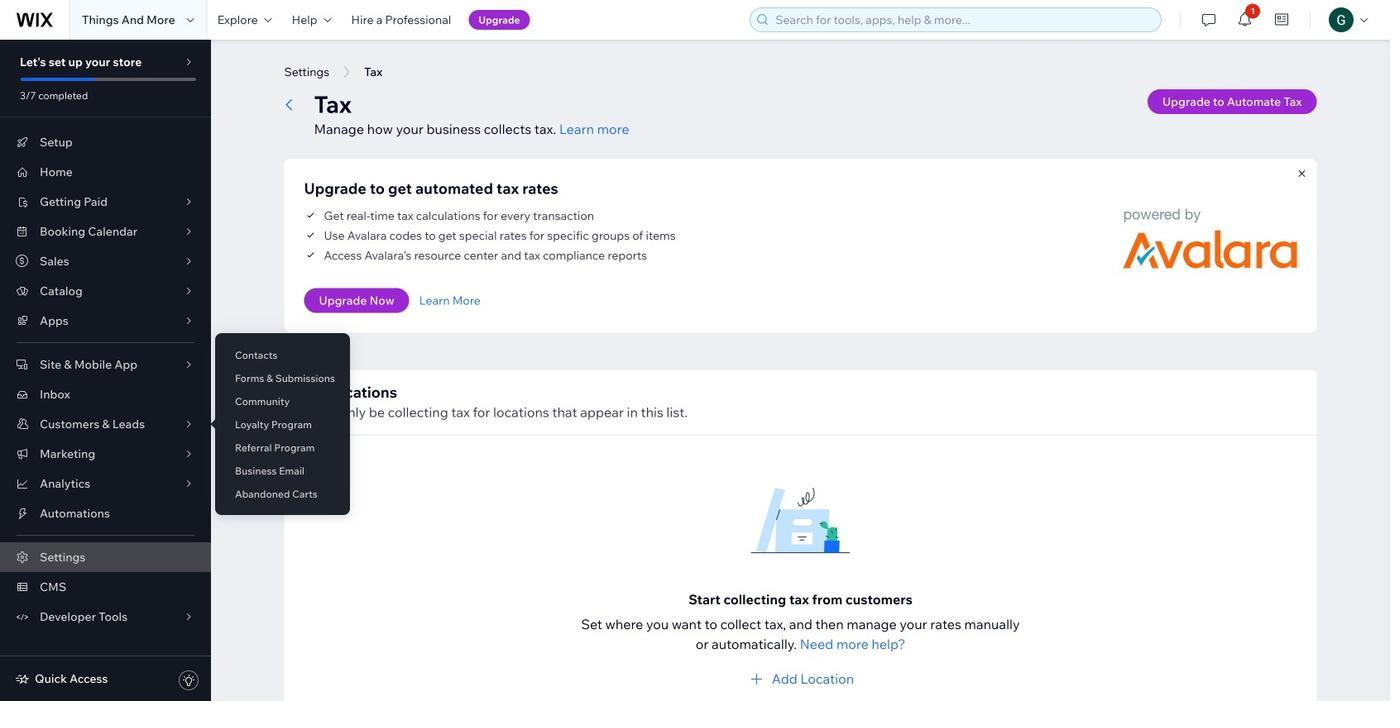 Task type: vqa. For each thing, say whether or not it's contained in the screenshot.
left inside the CREATING A CAMPAIGN IN A RIGHT TO LEFT LANGUAGE? FOR THE BEST VIEWING EXPERIENCE DISPLAY YOUR EMAIL FROM RIGHT TO LEFT.
no



Task type: describe. For each thing, give the bounding box(es) containing it.
sidebar element
[[0, 40, 211, 702]]

Search for tools, apps, help & more... field
[[771, 8, 1156, 31]]



